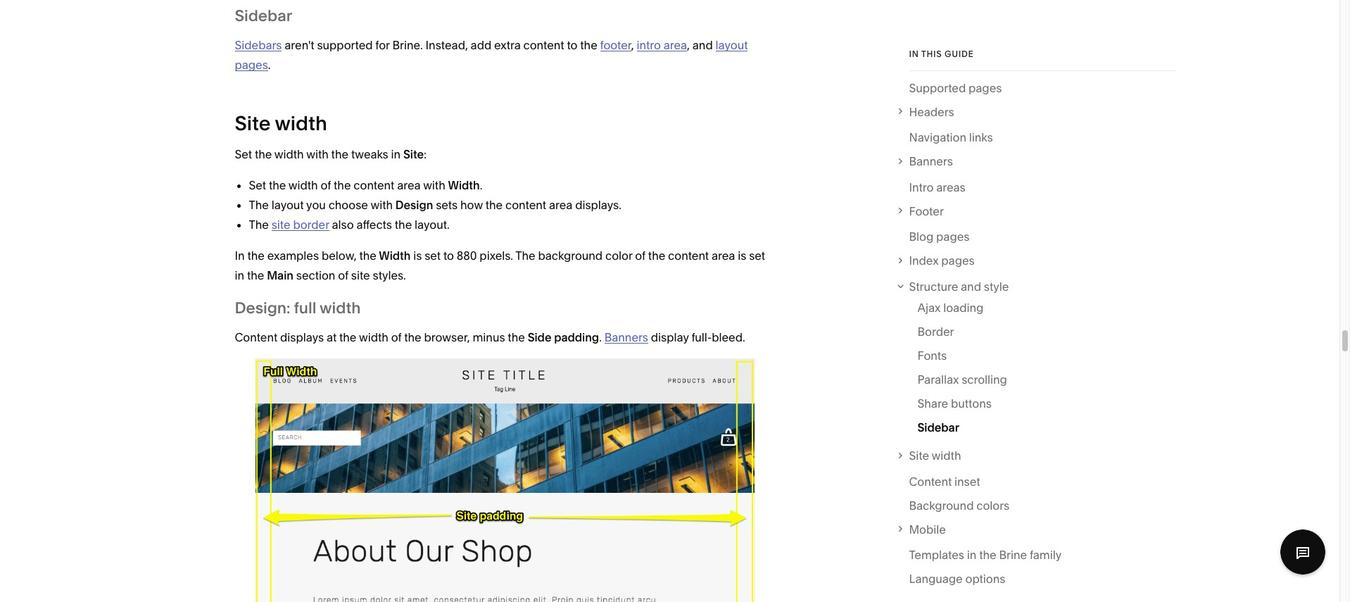 Task type: describe. For each thing, give the bounding box(es) containing it.
full-
[[692, 331, 712, 345]]

supported pages
[[909, 81, 1002, 95]]

of inside is set to 880 pixels. the background color of the content area is set in the
[[635, 249, 646, 263]]

0 horizontal spatial site
[[235, 112, 271, 136]]

structure and style
[[909, 280, 1009, 294]]

880
[[457, 249, 477, 263]]

0 vertical spatial in
[[391, 147, 401, 162]]

width inside dropdown button
[[932, 449, 961, 463]]

browser,
[[424, 331, 470, 345]]

index pages
[[909, 254, 975, 268]]

0 vertical spatial the
[[249, 198, 269, 212]]

main
[[267, 269, 294, 283]]

intro area link
[[637, 38, 687, 52]]

in inside is set to 880 pixels. the background color of the content area is set in the
[[235, 269, 244, 283]]

also
[[332, 218, 354, 232]]

index pages button
[[895, 251, 1176, 271]]

supported pages link
[[909, 78, 1002, 102]]

styles.
[[373, 269, 406, 283]]

share
[[918, 397, 949, 411]]

intro areas
[[909, 180, 966, 194]]

choose
[[329, 198, 368, 212]]

mobile
[[909, 522, 946, 537]]

0 horizontal spatial site width
[[235, 112, 327, 136]]

mobile button
[[895, 520, 1176, 539]]

design:
[[235, 299, 290, 318]]

this
[[922, 49, 942, 59]]

layout.
[[415, 218, 450, 232]]

of left the browser, on the bottom left
[[391, 331, 402, 345]]

and inside dropdown button
[[961, 280, 982, 294]]

navigation
[[909, 131, 967, 145]]

buttons
[[951, 397, 992, 411]]

background colors
[[909, 499, 1010, 513]]

is set to 880 pixels. the background color of the content area is set in the
[[235, 249, 765, 283]]

border
[[918, 325, 954, 339]]

templates in the brine family
[[909, 548, 1062, 562]]

language options link
[[909, 569, 1006, 593]]

style
[[984, 280, 1009, 294]]

1 horizontal spatial sidebar
[[918, 421, 960, 435]]

1 vertical spatial site
[[403, 147, 424, 162]]

language
[[909, 572, 963, 586]]

background
[[538, 249, 603, 263]]

sets
[[436, 198, 458, 212]]

content for content displays at the width of the browser, minus the side padding . banners display full-bleed.
[[235, 331, 278, 345]]

background
[[909, 499, 974, 513]]

of inside set the width of the content area with width . the layout you choose with design sets how the content area displays. the site border also affects the layout.
[[321, 178, 331, 193]]

0 vertical spatial .
[[268, 58, 271, 72]]

templates
[[909, 548, 965, 562]]

tweaks
[[351, 147, 389, 162]]

2 is from the left
[[738, 249, 747, 263]]

minus
[[473, 331, 505, 345]]

blog pages link
[[909, 227, 970, 251]]

full
[[294, 299, 316, 318]]

content right how
[[506, 198, 546, 212]]

blog pages
[[909, 230, 970, 244]]

0 vertical spatial with
[[306, 147, 329, 162]]

ajax loading link
[[918, 298, 984, 322]]

below,
[[322, 249, 357, 263]]

structure and style link
[[909, 277, 1176, 296]]

of down below, on the top
[[338, 269, 349, 283]]

layout inside layout pages
[[716, 38, 748, 52]]

design
[[396, 198, 433, 212]]

main section of site styles.
[[267, 269, 406, 283]]

structure
[[909, 280, 958, 294]]

mobile link
[[909, 520, 1176, 539]]

at
[[327, 331, 337, 345]]

1 vertical spatial the
[[249, 218, 269, 232]]

language options
[[909, 572, 1006, 586]]

for
[[376, 38, 390, 52]]

options
[[966, 572, 1006, 586]]

how
[[461, 198, 483, 212]]

2 horizontal spatial in
[[967, 548, 977, 562]]

parallax
[[918, 373, 959, 387]]

padding
[[554, 331, 599, 345]]

content down tweaks
[[354, 178, 395, 193]]

banners inside banners dropdown button
[[909, 155, 953, 169]]

set the width of the content area with width . the layout you choose with design sets how the content area displays. the site border also affects the layout.
[[249, 178, 622, 232]]

site border link
[[272, 218, 329, 232]]

supported
[[317, 38, 373, 52]]

intro
[[909, 180, 934, 194]]

you
[[306, 198, 326, 212]]

pages for index pages
[[942, 254, 975, 268]]

1 is from the left
[[413, 249, 422, 263]]

share buttons link
[[918, 394, 992, 418]]

in this guide
[[909, 49, 974, 59]]

width inside set the width of the content area with width . the layout you choose with design sets how the content area displays. the site border also affects the layout.
[[448, 178, 480, 193]]

in the examples below, the width
[[235, 249, 411, 263]]

areas
[[937, 180, 966, 194]]

design: full width
[[235, 299, 361, 318]]

layout pages
[[235, 38, 748, 72]]

side
[[528, 331, 552, 345]]

site width button
[[895, 446, 1176, 466]]

navigation links link
[[909, 128, 993, 152]]

footer
[[600, 38, 631, 52]]

parallax scrolling link
[[918, 370, 1008, 394]]

fonts
[[918, 349, 947, 363]]

2 set from the left
[[749, 249, 765, 263]]

2 vertical spatial .
[[599, 331, 602, 345]]

loading
[[944, 301, 984, 315]]

scrolling
[[962, 373, 1008, 387]]



Task type: locate. For each thing, give the bounding box(es) containing it.
add
[[471, 38, 492, 52]]

border link
[[918, 322, 954, 346]]

in
[[391, 147, 401, 162], [235, 269, 244, 283], [967, 548, 977, 562]]

to left the 880
[[444, 249, 454, 263]]

1 horizontal spatial width
[[448, 178, 480, 193]]

the left site border link
[[249, 218, 269, 232]]

sidebar down share
[[918, 421, 960, 435]]

aren't
[[285, 38, 314, 52]]

pages
[[235, 58, 268, 72], [969, 81, 1002, 95], [937, 230, 970, 244], [942, 254, 975, 268]]

set for set the width with the tweaks in site :
[[235, 147, 252, 162]]

area
[[664, 38, 687, 52], [397, 178, 421, 193], [549, 198, 573, 212], [712, 249, 735, 263]]

site width down sidebar link
[[909, 449, 961, 463]]

0 horizontal spatial layout
[[272, 198, 304, 212]]

2 , from the left
[[687, 38, 690, 52]]

0 vertical spatial banners link
[[909, 152, 1176, 171]]

banners left display
[[605, 331, 648, 345]]

0 vertical spatial site
[[235, 112, 271, 136]]

displays.
[[575, 198, 622, 212]]

sidebar
[[235, 7, 292, 26], [918, 421, 960, 435]]

pages up index pages
[[937, 230, 970, 244]]

1 vertical spatial with
[[423, 178, 446, 193]]

width inside set the width of the content area with width . the layout you choose with design sets how the content area displays. the site border also affects the layout.
[[289, 178, 318, 193]]

. down sidebars link
[[268, 58, 271, 72]]

0 horizontal spatial and
[[693, 38, 713, 52]]

site width inside dropdown button
[[909, 449, 961, 463]]

1 horizontal spatial with
[[371, 198, 393, 212]]

content inside is set to 880 pixels. the background color of the content area is set in the
[[668, 249, 709, 263]]

site width
[[235, 112, 327, 136], [909, 449, 961, 463]]

layout right intro area 'link'
[[716, 38, 748, 52]]

1 vertical spatial width
[[379, 249, 411, 263]]

extra
[[494, 38, 521, 52]]

. up how
[[480, 178, 483, 193]]

1 vertical spatial layout
[[272, 198, 304, 212]]

site inside site width link
[[909, 449, 930, 463]]

in up 'design:'
[[235, 269, 244, 283]]

1 horizontal spatial in
[[391, 147, 401, 162]]

footer button
[[895, 201, 1176, 221]]

2 horizontal spatial with
[[423, 178, 446, 193]]

banners
[[909, 155, 953, 169], [605, 331, 648, 345]]

0 vertical spatial layout
[[716, 38, 748, 52]]

headers link
[[909, 102, 1176, 122]]

pages down sidebars link
[[235, 58, 268, 72]]

to
[[567, 38, 578, 52], [444, 249, 454, 263]]

1 vertical spatial banners
[[605, 331, 648, 345]]

footer link
[[600, 38, 631, 52]]

intro
[[637, 38, 661, 52]]

brine
[[999, 548, 1027, 562]]

site left styles.
[[351, 269, 370, 283]]

0 vertical spatial and
[[693, 38, 713, 52]]

0 vertical spatial site
[[272, 218, 291, 232]]

0 horizontal spatial width
[[379, 249, 411, 263]]

site width up set the width with the tweaks in site : on the top left of page
[[235, 112, 327, 136]]

the
[[580, 38, 598, 52], [255, 147, 272, 162], [331, 147, 349, 162], [269, 178, 286, 193], [334, 178, 351, 193], [486, 198, 503, 212], [395, 218, 412, 232], [247, 249, 265, 263], [359, 249, 377, 263], [648, 249, 666, 263], [247, 269, 264, 283], [339, 331, 357, 345], [404, 331, 422, 345], [508, 331, 525, 345], [980, 548, 997, 562]]

in for in this guide
[[909, 49, 919, 59]]

banners link up footer link
[[909, 152, 1176, 171]]

with up you
[[306, 147, 329, 162]]

2 vertical spatial site
[[909, 449, 930, 463]]

width up how
[[448, 178, 480, 193]]

instead,
[[426, 38, 468, 52]]

1 vertical spatial site
[[351, 269, 370, 283]]

2 vertical spatial the
[[516, 249, 536, 263]]

headers
[[909, 105, 955, 119]]

2 vertical spatial in
[[967, 548, 977, 562]]

0 horizontal spatial is
[[413, 249, 422, 263]]

0 vertical spatial to
[[567, 38, 578, 52]]

family
[[1030, 548, 1062, 562]]

in up options
[[967, 548, 977, 562]]

width up styles.
[[379, 249, 411, 263]]

brine.
[[393, 38, 423, 52]]

area inside is set to 880 pixels. the background color of the content area is set in the
[[712, 249, 735, 263]]

the
[[249, 198, 269, 212], [249, 218, 269, 232], [516, 249, 536, 263]]

the left you
[[249, 198, 269, 212]]

in left examples
[[235, 249, 245, 263]]

links
[[969, 131, 993, 145]]

, right intro
[[687, 38, 690, 52]]

inset
[[955, 475, 980, 489]]

. inside set the width of the content area with width . the layout you choose with design sets how the content area displays. the site border also affects the layout.
[[480, 178, 483, 193]]

set for set the width of the content area with width . the layout you choose with design sets how the content area displays. the site border also affects the layout.
[[249, 178, 266, 193]]

layout pages link
[[235, 38, 748, 72]]

1 vertical spatial .
[[480, 178, 483, 193]]

0 horizontal spatial sidebar
[[235, 7, 292, 26]]

1 horizontal spatial set
[[749, 249, 765, 263]]

sidebar link
[[918, 418, 960, 442]]

guide
[[945, 49, 974, 59]]

is
[[413, 249, 422, 263], [738, 249, 747, 263]]

in for in the examples below, the width
[[235, 249, 245, 263]]

1 vertical spatial sidebar
[[918, 421, 960, 435]]

1 horizontal spatial .
[[480, 178, 483, 193]]

background colors link
[[909, 496, 1010, 520]]

0 horizontal spatial in
[[235, 269, 244, 283]]

the inside is set to 880 pixels. the background color of the content area is set in the
[[516, 249, 536, 263]]

1 vertical spatial set
[[249, 178, 266, 193]]

1 horizontal spatial in
[[909, 49, 919, 59]]

to left footer link
[[567, 38, 578, 52]]

pages inside supported pages 'link'
[[969, 81, 1002, 95]]

width
[[275, 112, 327, 136], [275, 147, 304, 162], [289, 178, 318, 193], [320, 299, 361, 318], [359, 331, 389, 345], [932, 449, 961, 463]]

of right the color on the top left of page
[[635, 249, 646, 263]]

in right tweaks
[[391, 147, 401, 162]]

site left border
[[272, 218, 291, 232]]

1 vertical spatial in
[[235, 269, 244, 283]]

index pages link
[[909, 251, 1176, 271]]

structure and style button
[[894, 277, 1176, 296]]

examples
[[267, 249, 319, 263]]

pages inside layout pages
[[235, 58, 268, 72]]

0 vertical spatial site width
[[235, 112, 327, 136]]

banners down navigation
[[909, 155, 953, 169]]

content inset link
[[909, 472, 980, 496]]

0 vertical spatial in
[[909, 49, 919, 59]]

fonts link
[[918, 346, 947, 370]]

0 vertical spatial width
[[448, 178, 480, 193]]

color
[[606, 249, 633, 263]]

with up sets
[[423, 178, 446, 193]]

and right intro area 'link'
[[693, 38, 713, 52]]

0 horizontal spatial banners link
[[605, 331, 648, 345]]

content down 'design:'
[[235, 331, 278, 345]]

layout inside set the width of the content area with width . the layout you choose with design sets how the content area displays. the site border also affects the layout.
[[272, 198, 304, 212]]

the right pixels.
[[516, 249, 536, 263]]

to inside is set to 880 pixels. the background color of the content area is set in the
[[444, 249, 454, 263]]

pages up structure and style
[[942, 254, 975, 268]]

1 set from the left
[[425, 249, 441, 263]]

1 horizontal spatial site
[[403, 147, 424, 162]]

banners link
[[909, 152, 1176, 171], [605, 331, 648, 345]]

set
[[235, 147, 252, 162], [249, 178, 266, 193]]

1 vertical spatial content
[[909, 475, 952, 489]]

footer link
[[909, 201, 1176, 221]]

, left intro
[[631, 38, 634, 52]]

supported
[[909, 81, 966, 95]]

bleed.
[[712, 331, 745, 345]]

site inside set the width of the content area with width . the layout you choose with design sets how the content area displays. the site border also affects the layout.
[[272, 218, 291, 232]]

0 horizontal spatial ,
[[631, 38, 634, 52]]

0 vertical spatial content
[[235, 331, 278, 345]]

1 horizontal spatial banners link
[[909, 152, 1176, 171]]

layout up site border link
[[272, 198, 304, 212]]

1 vertical spatial and
[[961, 280, 982, 294]]

content inset
[[909, 475, 980, 489]]

. right 'side'
[[599, 331, 602, 345]]

sidebars aren't supported for brine. instead, add extra content to the footer , intro area , and
[[235, 38, 716, 52]]

2 horizontal spatial site
[[909, 449, 930, 463]]

layout
[[716, 38, 748, 52], [272, 198, 304, 212]]

content right the color on the top left of page
[[668, 249, 709, 263]]

0 vertical spatial banners
[[909, 155, 953, 169]]

border
[[293, 218, 329, 232]]

0 horizontal spatial site
[[272, 218, 291, 232]]

with up affects
[[371, 198, 393, 212]]

footer
[[909, 204, 944, 218]]

in left this
[[909, 49, 919, 59]]

0 horizontal spatial in
[[235, 249, 245, 263]]

:
[[424, 147, 427, 162]]

banners button
[[895, 152, 1176, 171]]

blog
[[909, 230, 934, 244]]

sidebars
[[235, 38, 282, 52]]

1 horizontal spatial banners
[[909, 155, 953, 169]]

brine full width.png image
[[255, 359, 755, 602]]

.
[[268, 58, 271, 72], [480, 178, 483, 193], [599, 331, 602, 345]]

pages down 'guide'
[[969, 81, 1002, 95]]

headers button
[[895, 102, 1176, 122]]

content right "extra"
[[524, 38, 564, 52]]

of up you
[[321, 178, 331, 193]]

pages for layout pages
[[235, 58, 268, 72]]

0 horizontal spatial .
[[268, 58, 271, 72]]

1 horizontal spatial layout
[[716, 38, 748, 52]]

pixels.
[[480, 249, 513, 263]]

2 horizontal spatial .
[[599, 331, 602, 345]]

set inside set the width of the content area with width . the layout you choose with design sets how the content area displays. the site border also affects the layout.
[[249, 178, 266, 193]]

1 horizontal spatial content
[[909, 475, 952, 489]]

site
[[272, 218, 291, 232], [351, 269, 370, 283]]

1 horizontal spatial to
[[567, 38, 578, 52]]

1 vertical spatial in
[[235, 249, 245, 263]]

colors
[[977, 499, 1010, 513]]

in
[[909, 49, 919, 59], [235, 249, 245, 263]]

0 vertical spatial sidebar
[[235, 7, 292, 26]]

0 vertical spatial set
[[235, 147, 252, 162]]

1 horizontal spatial site
[[351, 269, 370, 283]]

content displays at the width of the browser, minus the side padding . banners display full-bleed.
[[235, 331, 745, 345]]

pages for blog pages
[[937, 230, 970, 244]]

1 horizontal spatial is
[[738, 249, 747, 263]]

0 horizontal spatial to
[[444, 249, 454, 263]]

index
[[909, 254, 939, 268]]

affects
[[357, 218, 392, 232]]

1 vertical spatial banners link
[[605, 331, 648, 345]]

banners link left display
[[605, 331, 648, 345]]

1 , from the left
[[631, 38, 634, 52]]

display
[[651, 331, 689, 345]]

sidebar up sidebars link
[[235, 7, 292, 26]]

1 vertical spatial to
[[444, 249, 454, 263]]

intro areas link
[[909, 177, 966, 201]]

pages for supported pages
[[969, 81, 1002, 95]]

1 horizontal spatial site width
[[909, 449, 961, 463]]

1 horizontal spatial ,
[[687, 38, 690, 52]]

0 horizontal spatial set
[[425, 249, 441, 263]]

displays
[[280, 331, 324, 345]]

1 horizontal spatial and
[[961, 280, 982, 294]]

1 vertical spatial site width
[[909, 449, 961, 463]]

0 horizontal spatial banners
[[605, 331, 648, 345]]

0 horizontal spatial with
[[306, 147, 329, 162]]

pages inside index pages link
[[942, 254, 975, 268]]

0 horizontal spatial content
[[235, 331, 278, 345]]

and up loading
[[961, 280, 982, 294]]

width
[[448, 178, 480, 193], [379, 249, 411, 263]]

content up background
[[909, 475, 952, 489]]

pages inside blog pages "link"
[[937, 230, 970, 244]]

content for content inset
[[909, 475, 952, 489]]

2 vertical spatial with
[[371, 198, 393, 212]]



Task type: vqa. For each thing, say whether or not it's contained in the screenshot.
Banners
yes



